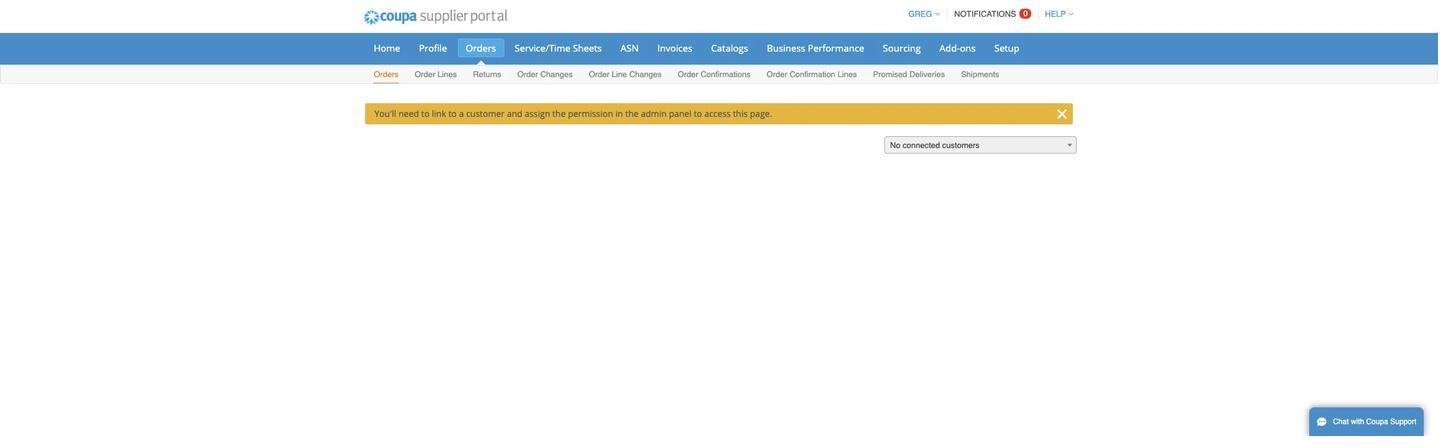 Task type: vqa. For each thing, say whether or not it's contained in the screenshot.
17th Email from the top of the page
no



Task type: locate. For each thing, give the bounding box(es) containing it.
order lines
[[415, 70, 457, 79]]

1 horizontal spatial orders link
[[458, 39, 504, 57]]

business
[[767, 42, 806, 54]]

1 horizontal spatial orders
[[466, 42, 496, 54]]

business performance link
[[759, 39, 873, 57]]

promised deliveries
[[874, 70, 945, 79]]

business performance
[[767, 42, 865, 54]]

1 lines from the left
[[438, 70, 457, 79]]

1 changes from the left
[[541, 70, 573, 79]]

order for order line changes
[[589, 70, 610, 79]]

sourcing
[[883, 42, 921, 54]]

order changes
[[518, 70, 573, 79]]

order down the 'invoices'
[[678, 70, 699, 79]]

order down business
[[767, 70, 788, 79]]

order left "line"
[[589, 70, 610, 79]]

order line changes
[[589, 70, 662, 79]]

No connected customers field
[[885, 136, 1077, 154]]

chat with coupa support button
[[1310, 408, 1425, 436]]

page.
[[750, 108, 773, 119]]

customers
[[943, 141, 980, 150]]

order confirmation lines link
[[766, 67, 858, 83]]

invoices
[[658, 42, 693, 54]]

1 horizontal spatial lines
[[838, 70, 857, 79]]

lines inside order lines link
[[438, 70, 457, 79]]

add-ons link
[[932, 39, 984, 57]]

add-ons
[[940, 42, 976, 54]]

0 horizontal spatial the
[[553, 108, 566, 119]]

add-
[[940, 42, 960, 54]]

lines inside order confirmation lines link
[[838, 70, 857, 79]]

permission
[[568, 108, 614, 119]]

1 order from the left
[[415, 70, 436, 79]]

help link
[[1040, 9, 1074, 19]]

confirmation
[[790, 70, 836, 79]]

1 horizontal spatial the
[[626, 108, 639, 119]]

2 order from the left
[[518, 70, 538, 79]]

changes right "line"
[[630, 70, 662, 79]]

orders down home on the left top of page
[[374, 70, 399, 79]]

1 the from the left
[[553, 108, 566, 119]]

order line changes link
[[589, 67, 663, 83]]

orders link
[[458, 39, 504, 57], [373, 67, 399, 83]]

orders link down home on the left top of page
[[373, 67, 399, 83]]

order for order lines
[[415, 70, 436, 79]]

to
[[421, 108, 430, 119], [449, 108, 457, 119], [694, 108, 702, 119]]

orders
[[466, 42, 496, 54], [374, 70, 399, 79]]

0 horizontal spatial orders
[[374, 70, 399, 79]]

the right the in at the top left of page
[[626, 108, 639, 119]]

coupa supplier portal image
[[355, 2, 516, 33]]

navigation containing notifications 0
[[903, 2, 1074, 26]]

no
[[891, 141, 901, 150]]

confirmations
[[701, 70, 751, 79]]

0 vertical spatial orders link
[[458, 39, 504, 57]]

the right the assign
[[553, 108, 566, 119]]

changes
[[541, 70, 573, 79], [630, 70, 662, 79]]

chat
[[1334, 418, 1350, 426]]

sheets
[[573, 42, 602, 54]]

setup
[[995, 42, 1020, 54]]

changes down service/time sheets link
[[541, 70, 573, 79]]

deliveries
[[910, 70, 945, 79]]

lines
[[438, 70, 457, 79], [838, 70, 857, 79]]

2 lines from the left
[[838, 70, 857, 79]]

returns link
[[473, 67, 502, 83]]

3 order from the left
[[589, 70, 610, 79]]

help
[[1046, 9, 1067, 19]]

to right panel
[[694, 108, 702, 119]]

5 order from the left
[[767, 70, 788, 79]]

to left a
[[449, 108, 457, 119]]

order down service/time
[[518, 70, 538, 79]]

service/time sheets link
[[507, 39, 610, 57]]

orders link up returns
[[458, 39, 504, 57]]

setup link
[[987, 39, 1028, 57]]

navigation
[[903, 2, 1074, 26]]

1 vertical spatial orders link
[[373, 67, 399, 83]]

order down profile
[[415, 70, 436, 79]]

chat with coupa support
[[1334, 418, 1417, 426]]

line
[[612, 70, 627, 79]]

promised
[[874, 70, 908, 79]]

order
[[415, 70, 436, 79], [518, 70, 538, 79], [589, 70, 610, 79], [678, 70, 699, 79], [767, 70, 788, 79]]

2 the from the left
[[626, 108, 639, 119]]

orders up returns
[[466, 42, 496, 54]]

order for order confirmations
[[678, 70, 699, 79]]

invoices link
[[650, 39, 701, 57]]

support
[[1391, 418, 1417, 426]]

order confirmations link
[[677, 67, 752, 83]]

lines down performance
[[838, 70, 857, 79]]

lines down the profile link
[[438, 70, 457, 79]]

the
[[553, 108, 566, 119], [626, 108, 639, 119]]

1 horizontal spatial to
[[449, 108, 457, 119]]

0
[[1024, 9, 1028, 18]]

0 horizontal spatial to
[[421, 108, 430, 119]]

0 horizontal spatial lines
[[438, 70, 457, 79]]

0 horizontal spatial changes
[[541, 70, 573, 79]]

2 changes from the left
[[630, 70, 662, 79]]

to left link
[[421, 108, 430, 119]]

profile
[[419, 42, 447, 54]]

3 to from the left
[[694, 108, 702, 119]]

4 order from the left
[[678, 70, 699, 79]]

home link
[[366, 39, 409, 57]]

2 horizontal spatial to
[[694, 108, 702, 119]]

0 horizontal spatial orders link
[[373, 67, 399, 83]]

profile link
[[411, 39, 455, 57]]

access
[[705, 108, 731, 119]]

1 vertical spatial orders
[[374, 70, 399, 79]]

0 vertical spatial orders
[[466, 42, 496, 54]]

1 horizontal spatial changes
[[630, 70, 662, 79]]



Task type: describe. For each thing, give the bounding box(es) containing it.
customer
[[466, 108, 505, 119]]

notifications 0
[[955, 9, 1028, 19]]

assign
[[525, 108, 550, 119]]

service/time
[[515, 42, 571, 54]]

you'll
[[375, 108, 396, 119]]

promised deliveries link
[[873, 67, 946, 83]]

catalogs link
[[703, 39, 757, 57]]

order for order confirmation lines
[[767, 70, 788, 79]]

a
[[459, 108, 464, 119]]

link
[[432, 108, 446, 119]]

order confirmations
[[678, 70, 751, 79]]

catalogs
[[712, 42, 749, 54]]

this
[[733, 108, 748, 119]]

asn
[[621, 42, 639, 54]]

and
[[507, 108, 523, 119]]

performance
[[808, 42, 865, 54]]

service/time sheets
[[515, 42, 602, 54]]

in
[[616, 108, 623, 119]]

connected
[[903, 141, 940, 150]]

home
[[374, 42, 400, 54]]

orders for left the orders link
[[374, 70, 399, 79]]

order confirmation lines
[[767, 70, 857, 79]]

with
[[1352, 418, 1365, 426]]

asn link
[[613, 39, 647, 57]]

you'll need to link to a customer and assign the permission in the admin panel to access this page.
[[375, 108, 773, 119]]

order changes link
[[517, 67, 574, 83]]

returns
[[473, 70, 502, 79]]

1 to from the left
[[421, 108, 430, 119]]

shipments link
[[961, 67, 1000, 83]]

coupa
[[1367, 418, 1389, 426]]

no connected customers
[[891, 141, 980, 150]]

order for order changes
[[518, 70, 538, 79]]

orders for topmost the orders link
[[466, 42, 496, 54]]

shipments
[[962, 70, 1000, 79]]

panel
[[669, 108, 692, 119]]

2 to from the left
[[449, 108, 457, 119]]

order lines link
[[414, 67, 458, 83]]

ons
[[960, 42, 976, 54]]

need
[[399, 108, 419, 119]]

sourcing link
[[875, 39, 929, 57]]

admin
[[641, 108, 667, 119]]

greg
[[909, 9, 933, 19]]

greg link
[[903, 9, 940, 19]]

notifications
[[955, 9, 1017, 19]]

No connected customers text field
[[886, 137, 1077, 154]]



